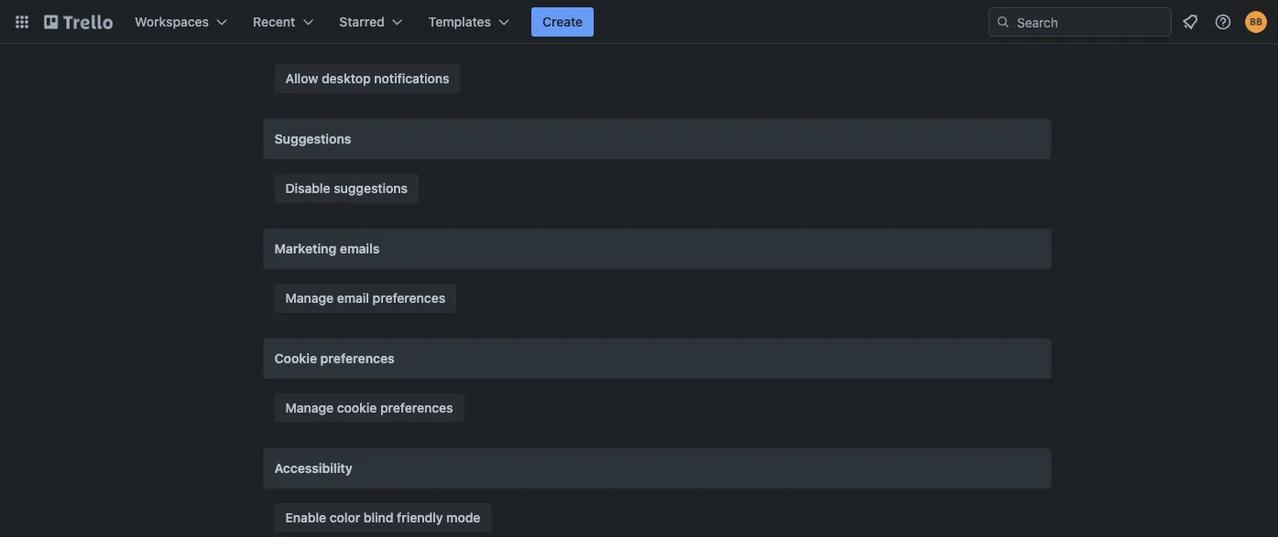 Task type: locate. For each thing, give the bounding box(es) containing it.
manage cookie preferences
[[285, 401, 453, 416]]

preferences up cookie
[[320, 351, 395, 367]]

0 vertical spatial manage
[[285, 291, 334, 306]]

allow
[[285, 71, 318, 86]]

emails
[[340, 241, 380, 257]]

suggestions
[[334, 181, 408, 196]]

enable
[[285, 511, 326, 526]]

preferences
[[373, 291, 445, 306], [320, 351, 395, 367], [380, 401, 453, 416]]

recent button
[[242, 7, 325, 37]]

2 manage from the top
[[285, 401, 334, 416]]

allow desktop notifications
[[285, 71, 449, 86]]

2 vertical spatial preferences
[[380, 401, 453, 416]]

manage
[[285, 291, 334, 306], [285, 401, 334, 416]]

color
[[330, 511, 360, 526]]

create button
[[531, 7, 594, 37]]

preferences right cookie
[[380, 401, 453, 416]]

disable suggestions link
[[274, 174, 419, 203]]

templates
[[429, 14, 491, 29]]

1 vertical spatial manage
[[285, 401, 334, 416]]

bob builder (bobbuilder40) image
[[1245, 11, 1267, 33]]

1 manage from the top
[[285, 291, 334, 306]]

manage email preferences link
[[274, 284, 456, 313]]

manage left cookie
[[285, 401, 334, 416]]

preferences for cookie
[[380, 401, 453, 416]]

enable color blind friendly mode link
[[274, 504, 492, 533]]

starred button
[[328, 7, 414, 37]]

marketing
[[274, 241, 337, 257]]

manage for manage cookie preferences
[[285, 401, 334, 416]]

blind
[[364, 511, 394, 526]]

0 vertical spatial preferences
[[373, 291, 445, 306]]

cookie
[[337, 401, 377, 416]]

manage for manage email preferences
[[285, 291, 334, 306]]

preferences right the email in the left bottom of the page
[[373, 291, 445, 306]]

search image
[[996, 15, 1011, 29]]

email
[[337, 291, 369, 306]]

manage left the email in the left bottom of the page
[[285, 291, 334, 306]]

open information menu image
[[1214, 13, 1232, 31]]

cookie preferences
[[274, 351, 395, 367]]

allow desktop notifications link
[[274, 64, 460, 93]]

region
[[263, 0, 1051, 53]]

workspaces button
[[124, 7, 238, 37]]



Task type: describe. For each thing, give the bounding box(es) containing it.
marketing emails
[[274, 241, 380, 257]]

manage cookie preferences link
[[274, 394, 464, 423]]

back to home image
[[44, 7, 113, 37]]

friendly
[[397, 511, 443, 526]]

desktop
[[322, 71, 371, 86]]

notifications
[[374, 71, 449, 86]]

mode
[[446, 511, 481, 526]]

cookie
[[274, 351, 317, 367]]

suggestions
[[274, 131, 351, 147]]

accessibility
[[274, 461, 352, 476]]

enable color blind friendly mode
[[285, 511, 481, 526]]

Search field
[[1011, 8, 1171, 36]]

1 vertical spatial preferences
[[320, 351, 395, 367]]

templates button
[[418, 7, 520, 37]]

primary element
[[0, 0, 1278, 44]]

workspaces
[[135, 14, 209, 29]]

disable suggestions
[[285, 181, 408, 196]]

manage email preferences
[[285, 291, 445, 306]]

create
[[542, 14, 583, 29]]

0 notifications image
[[1179, 11, 1201, 33]]

starred
[[339, 14, 385, 29]]

disable
[[285, 181, 330, 196]]

preferences for email
[[373, 291, 445, 306]]

recent
[[253, 14, 295, 29]]



Task type: vqa. For each thing, say whether or not it's contained in the screenshot.


